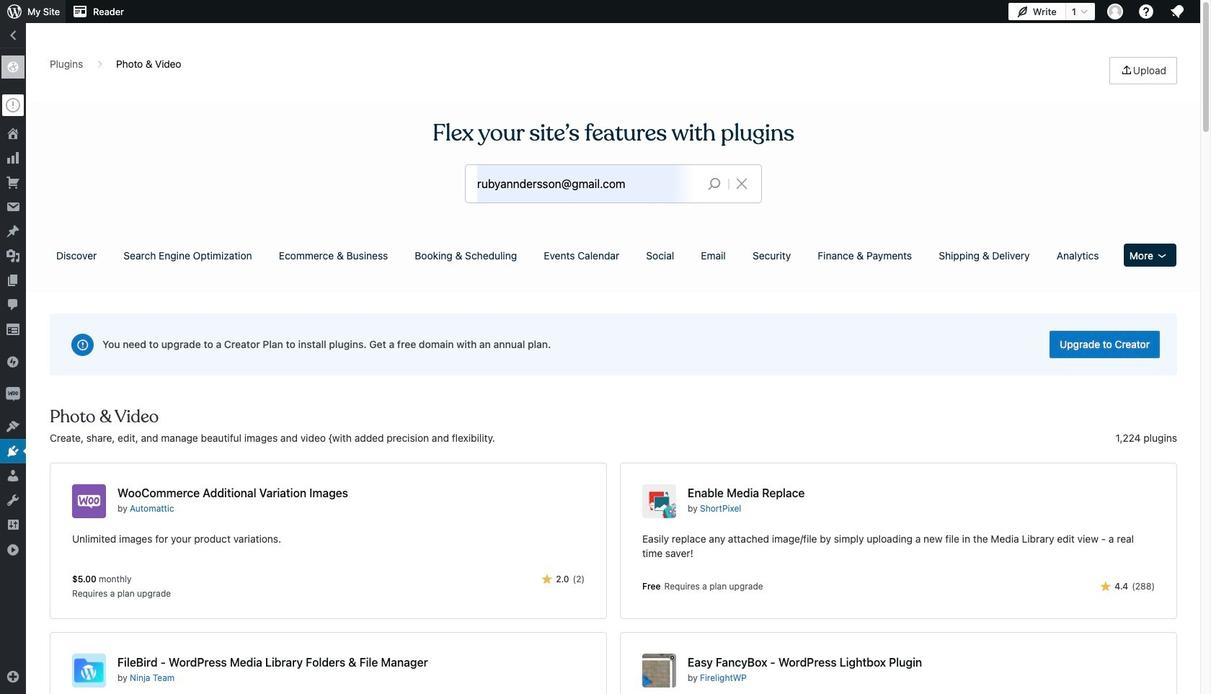 Task type: locate. For each thing, give the bounding box(es) containing it.
main content
[[45, 57, 1182, 694]]

img image
[[6, 355, 20, 369], [6, 387, 20, 402]]

open search image
[[697, 174, 733, 194]]

plugin icon image
[[72, 485, 106, 518], [642, 485, 676, 518], [72, 654, 106, 688], [642, 654, 676, 688]]

1 vertical spatial img image
[[6, 387, 20, 402]]

0 vertical spatial img image
[[6, 355, 20, 369]]

my profile image
[[1107, 4, 1123, 19]]

None search field
[[466, 165, 761, 203]]



Task type: vqa. For each thing, say whether or not it's contained in the screenshot.
what would you like your domain name to be? SEARCH BOX
no



Task type: describe. For each thing, give the bounding box(es) containing it.
2 img image from the top
[[6, 387, 20, 402]]

close search image
[[724, 175, 760, 193]]

manage your notifications image
[[1169, 3, 1186, 20]]

1 img image from the top
[[6, 355, 20, 369]]

help image
[[1138, 3, 1155, 20]]

Search search field
[[477, 165, 697, 203]]



